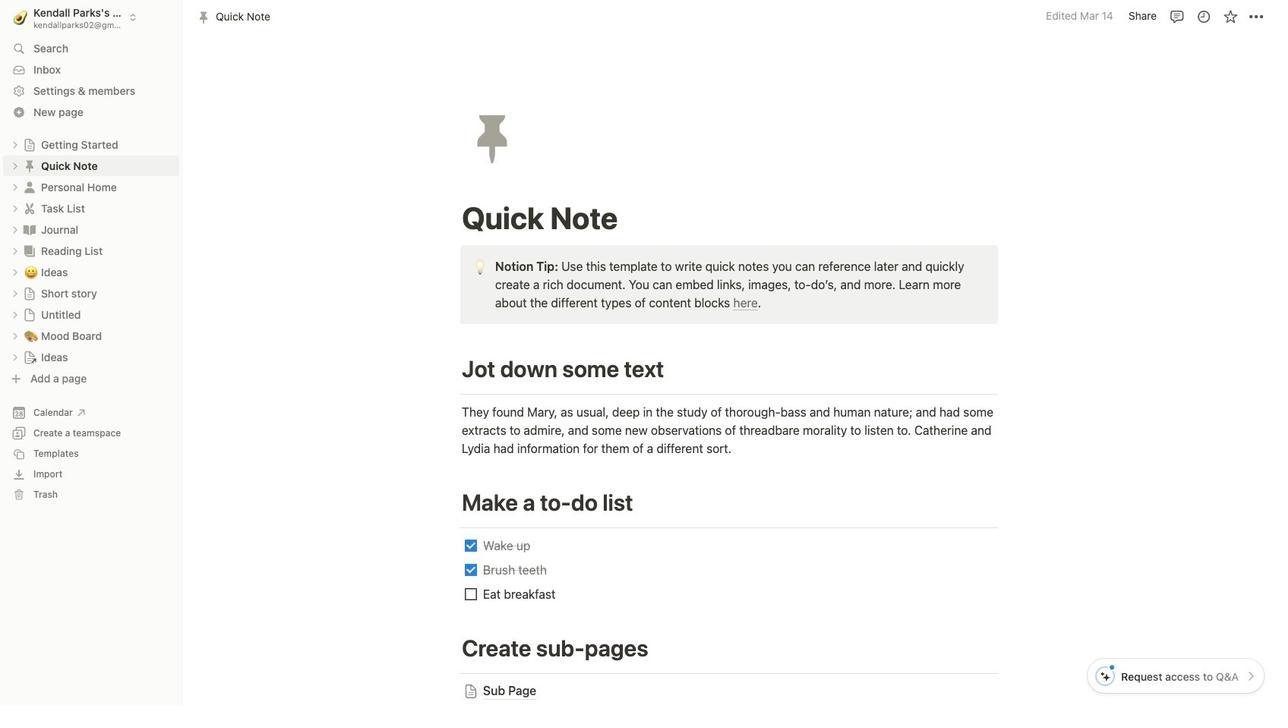Task type: describe. For each thing, give the bounding box(es) containing it.
🎨 image
[[24, 327, 38, 344]]

1 open image from the top
[[11, 140, 20, 149]]

2 open image from the top
[[11, 225, 20, 234]]

💡 image
[[472, 256, 487, 276]]

7 open image from the top
[[11, 353, 20, 362]]

😀 image
[[24, 263, 38, 281]]

comments image
[[1169, 9, 1185, 24]]



Task type: vqa. For each thing, say whether or not it's contained in the screenshot.
5th Open image
yes



Task type: locate. For each thing, give the bounding box(es) containing it.
6 open image from the top
[[11, 332, 20, 341]]

1 open image from the top
[[11, 161, 20, 171]]

2 open image from the top
[[11, 183, 20, 192]]

open image
[[11, 140, 20, 149], [11, 183, 20, 192], [11, 204, 20, 213], [11, 246, 20, 256]]

updates image
[[1196, 9, 1211, 24]]

3 open image from the top
[[11, 268, 20, 277]]

open image
[[11, 161, 20, 171], [11, 225, 20, 234], [11, 268, 20, 277], [11, 289, 20, 298], [11, 310, 20, 319], [11, 332, 20, 341], [11, 353, 20, 362]]

change page icon image
[[463, 108, 522, 167], [23, 138, 36, 152], [22, 158, 37, 174], [22, 180, 37, 195], [22, 201, 37, 216], [22, 222, 37, 237], [22, 243, 37, 259], [23, 287, 36, 300], [23, 308, 36, 322], [23, 351, 36, 364]]

4 open image from the top
[[11, 246, 20, 256]]

note
[[460, 245, 998, 324]]

5 open image from the top
[[11, 310, 20, 319]]

favorite image
[[1223, 9, 1238, 24]]

3 open image from the top
[[11, 204, 20, 213]]

4 open image from the top
[[11, 289, 20, 298]]

🥑 image
[[13, 8, 28, 27]]



